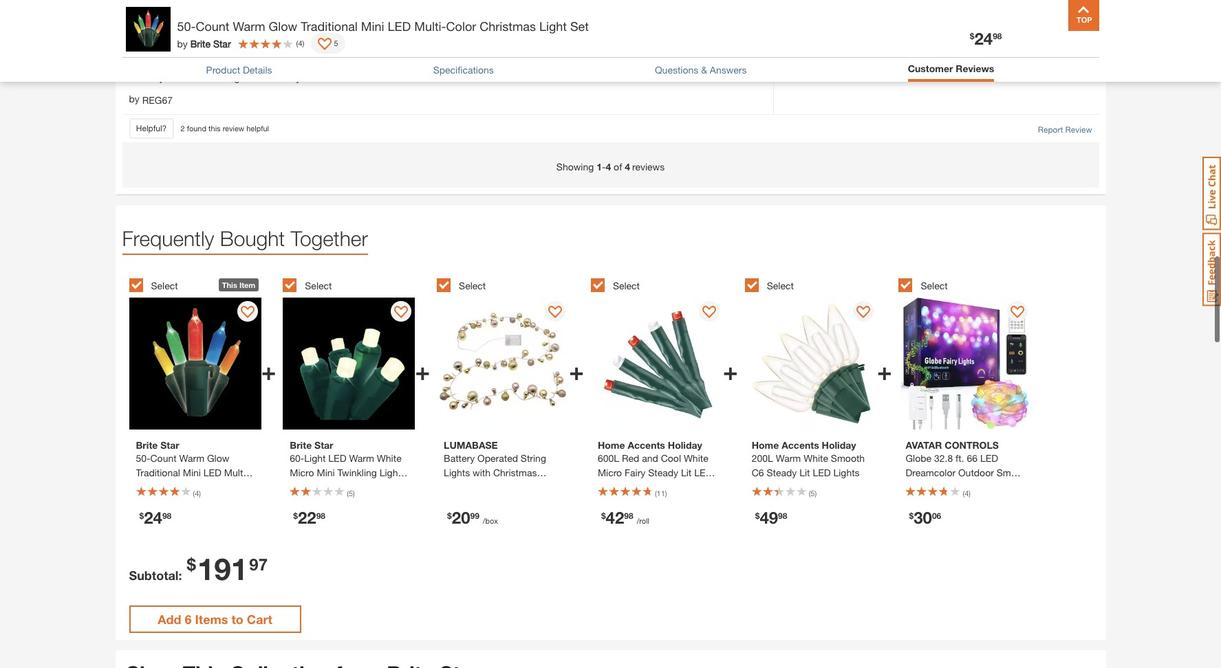 Task type: vqa. For each thing, say whether or not it's contained in the screenshot.
60-LIGHT LED WARM WHITE MICRO MINI TWINKLING LIGHT SET image
yes



Task type: describe. For each thing, give the bounding box(es) containing it.
by brite star
[[177, 37, 231, 49]]

6
[[185, 612, 192, 628]]

and down traditional
[[498, 57, 514, 69]]

this
[[208, 124, 221, 133]]

specifications
[[433, 64, 494, 76]]

christmas up traditional
[[480, 19, 536, 34]]

display image for /roll
[[702, 306, 716, 320]]

/box
[[483, 517, 498, 526]]

are left 50-
[[159, 25, 174, 37]]

200l
[[752, 453, 773, 464]]

fairy
[[625, 467, 646, 479]]

dreamcolor
[[906, 467, 956, 479]]

light up colors,
[[539, 19, 567, 34]]

( 5 ) for 22
[[347, 489, 355, 498]]

) for 30
[[969, 489, 971, 498]]

home accents holiday 200l warm white smooth c6 steady lit led lights
[[752, 440, 865, 479]]

ok
[[751, 43, 765, 54]]

600l red and cool white micro fairy steady lit led lights image
[[591, 298, 723, 430]]

1 vertical spatial with
[[494, 482, 512, 493]]

$ inside subtotal: $ 191 97
[[187, 555, 196, 575]]

) for /roll
[[665, 489, 667, 498]]

+ for /roll
[[723, 356, 738, 386]]

/roll
[[637, 517, 649, 526]]

battery
[[444, 453, 475, 464]]

steady inside home accents holiday 600l red and cool white micro fairy steady lit led lights
[[648, 467, 678, 479]]

great
[[177, 25, 201, 37]]

98 inside 1 / 6 group
[[162, 511, 171, 521]]

by for by reg67
[[129, 93, 140, 105]]

and up "remind"
[[158, 43, 174, 54]]

1 vertical spatial sets
[[691, 57, 709, 69]]

on
[[288, 43, 299, 54]]

purple
[[677, 43, 705, 54]]

add 6 items to cart button
[[129, 606, 301, 634]]

a
[[302, 43, 307, 54]]

1 horizontal spatial i
[[363, 72, 365, 83]]

questions & answers
[[655, 64, 747, 76]]

remote
[[917, 511, 951, 522]]

christmas inside lumabase battery operated string lights with christmas ornaments with soft white lights $ 20 99 /box
[[493, 467, 537, 479]]

pink
[[638, 43, 656, 54]]

sparkling.
[[176, 43, 218, 54]]

tree
[[335, 43, 351, 54]]

me
[[178, 57, 191, 69]]

11
[[657, 489, 665, 498]]

review
[[223, 124, 244, 133]]

cart
[[247, 612, 272, 628]]

98 up reviews
[[993, 31, 1002, 41]]

christmas inside avatar controls globe 32.8 ft. 66 led dreamcolor outdoor smart multi-color lights christmas string light with ir remote
[[906, 496, 949, 508]]

3 / 6 group
[[437, 270, 584, 548]]

select inside 3 / 6 group
[[459, 280, 486, 292]]

6 / 6 group
[[899, 270, 1046, 548]]

colors,
[[567, 43, 596, 54]]

prefer
[[447, 43, 472, 54]]

0 horizontal spatial i
[[221, 43, 223, 54]]

feedback link image
[[1203, 233, 1221, 307]]

top button
[[1068, 0, 1099, 31]]

light up $ 22 98
[[304, 453, 326, 464]]

report review
[[1038, 125, 1092, 135]]

or
[[261, 57, 270, 69]]

49
[[760, 509, 778, 528]]

( for 22
[[347, 489, 349, 498]]

5 for 49
[[811, 489, 815, 498]]

which
[[707, 43, 733, 54]]

+ inside 1 / 6 group
[[261, 356, 276, 386]]

) right on
[[302, 38, 304, 47]]

led inside home accents holiday 600l red and cool white micro fairy steady lit led lights
[[694, 467, 712, 479]]

color inside avatar controls globe 32.8 ft. 66 led dreamcolor outdoor smart multi-color lights christmas string light with ir remote
[[930, 482, 954, 493]]

42
[[606, 509, 624, 528]]

these
[[129, 25, 157, 37]]

holiday for 49
[[822, 440, 856, 451]]

twinkling
[[337, 467, 377, 479]]

98 inside $ 22 98
[[316, 511, 325, 521]]

5 button
[[311, 33, 345, 54]]

it.
[[210, 72, 218, 83]]

green.
[[517, 57, 544, 69]]

2 but from the top
[[129, 72, 143, 83]]

select for 22
[[305, 280, 332, 292]]

micro inside home accents holiday 600l red and cool white micro fairy steady lit led lights
[[598, 467, 622, 479]]

reviews
[[632, 161, 665, 173]]

the
[[637, 57, 651, 69]]

wal-
[[723, 57, 742, 69]]

found
[[187, 124, 206, 133]]

display image for 30
[[1010, 306, 1024, 320]]

&
[[701, 64, 707, 76]]

2 / 6 group
[[283, 270, 430, 548]]

lumabase
[[444, 440, 498, 451]]

ft.
[[956, 453, 964, 464]]

led up the look
[[388, 19, 411, 34]]

warm inside home accents holiday 200l warm white smooth c6 steady lit led lights
[[776, 453, 801, 464]]

0 horizontal spatial with
[[473, 467, 491, 479]]

0 vertical spatial they
[[373, 43, 391, 54]]

remind
[[146, 57, 175, 69]]

yellow,
[[426, 57, 455, 69]]

98 inside $ 49 98
[[778, 511, 787, 521]]

lights down battery
[[444, 467, 470, 479]]

questions
[[655, 64, 698, 76]]

99
[[470, 511, 479, 521]]

reviews
[[956, 63, 994, 74]]

these are great lights. bright and sparkling. i have two sets on a small tree and they look great. i prefer traditional christmas colors, avoiding pink and purple which are ok but remind me of summertime or something tropical.these lights are yellow, red, blue and green. they cost more than the cheaper sets at wal-mart but they are worth it. plug them in and you'll see what i mean.
[[129, 25, 765, 83]]

showing 1 - 4 of 4 reviews
[[556, 161, 665, 173]]

20
[[452, 509, 470, 528]]

66
[[967, 453, 978, 464]]

traditional
[[475, 43, 518, 54]]

globe 32.8 ft. 66 led dreamcolor outdoor smart multi-color lights christmas string light with ir remote image
[[899, 298, 1031, 430]]

product details
[[206, 64, 272, 76]]

mart
[[742, 57, 762, 69]]

warm inside brite star 60-light led warm white micro mini twinkling light set
[[349, 453, 374, 464]]

set for brite star 60-light led warm white micro mini twinkling light set
[[290, 482, 304, 493]]

multi- inside avatar controls globe 32.8 ft. 66 led dreamcolor outdoor smart multi-color lights christmas string light with ir remote
[[906, 482, 930, 493]]

$ inside $ 49 98
[[755, 511, 760, 521]]

0 vertical spatial mini
[[361, 19, 384, 34]]

( 4 ) inside 6 / 6 group
[[963, 489, 971, 498]]

0 horizontal spatial they
[[146, 72, 164, 83]]

60-light led warm white micro mini twinkling light set image
[[283, 298, 415, 430]]

micro inside brite star 60-light led warm white micro mini twinkling light set
[[290, 467, 314, 479]]

led inside home accents holiday 200l warm white smooth c6 steady lit led lights
[[813, 467, 831, 479]]

4 left 'reviews'
[[625, 161, 630, 173]]

battery operated string lights with christmas ornaments with soft white lights image
[[437, 298, 569, 430]]

are down the great.
[[410, 57, 423, 69]]

by for by brite star
[[177, 37, 188, 49]]

$ inside $ 22 98
[[293, 511, 298, 521]]

5 / 6 group
[[745, 270, 892, 548]]

1 but from the top
[[129, 57, 143, 69]]

and right in
[[277, 72, 293, 83]]

small
[[310, 43, 332, 54]]

( 11 )
[[655, 489, 667, 498]]

0 horizontal spatial sets
[[268, 43, 286, 54]]

06
[[932, 511, 941, 521]]

ir
[[906, 511, 915, 522]]

avatar
[[906, 440, 942, 451]]

what
[[339, 72, 360, 83]]

98 inside $ 42 98 /roll
[[624, 511, 633, 521]]

helpful? button
[[129, 118, 174, 139]]

$ inside $ 42 98 /roll
[[601, 511, 606, 521]]

are left ok
[[735, 43, 749, 54]]

display image inside 1 / 6 group
[[241, 306, 254, 320]]

string inside avatar controls globe 32.8 ft. 66 led dreamcolor outdoor smart multi-color lights christmas string light with ir remote
[[952, 496, 978, 508]]

home accents holiday 600l red and cool white micro fairy steady lit led lights
[[598, 440, 712, 493]]

cool
[[661, 453, 681, 464]]

helpful?
[[136, 123, 167, 133]]

showing
[[556, 161, 594, 173]]

$ inside "$ 30 06"
[[909, 511, 914, 521]]

2 horizontal spatial i
[[442, 43, 445, 54]]



Task type: locate. For each thing, give the bounding box(es) containing it.
this
[[222, 281, 237, 290]]

1 vertical spatial by
[[129, 93, 140, 105]]

of inside these are great lights. bright and sparkling. i have two sets on a small tree and they look great. i prefer traditional christmas colors, avoiding pink and purple which are ok but remind me of summertime or something tropical.these lights are yellow, red, blue and green. they cost more than the cheaper sets at wal-mart but they are worth it. plug them in and you'll see what i mean.
[[194, 57, 203, 69]]

( 4 ) up something
[[296, 38, 304, 47]]

0 horizontal spatial micro
[[290, 467, 314, 479]]

0 horizontal spatial accents
[[628, 440, 665, 451]]

( for 49
[[809, 489, 811, 498]]

white inside brite star 60-light led warm white micro mini twinkling light set
[[377, 453, 402, 464]]

1 vertical spatial but
[[129, 72, 143, 83]]

1 display image from the left
[[395, 306, 408, 320]]

with
[[473, 467, 491, 479], [494, 482, 512, 493], [1004, 496, 1022, 508]]

$ 24 98 up subtotal:
[[139, 509, 171, 528]]

in
[[267, 72, 274, 83]]

they up lights
[[373, 43, 391, 54]]

0 horizontal spatial steady
[[648, 467, 678, 479]]

home inside home accents holiday 200l warm white smooth c6 steady lit led lights
[[752, 440, 779, 451]]

smooth
[[831, 453, 865, 464]]

1 horizontal spatial they
[[373, 43, 391, 54]]

0 horizontal spatial home
[[598, 440, 625, 451]]

1 vertical spatial string
[[952, 496, 978, 508]]

1 home from the left
[[598, 440, 625, 451]]

1 / 6 group
[[129, 270, 276, 548]]

controls
[[945, 440, 999, 451]]

steady inside home accents holiday 200l warm white smooth c6 steady lit led lights
[[767, 467, 797, 479]]

$ up subtotal:
[[139, 511, 144, 521]]

color down dreamcolor
[[930, 482, 954, 493]]

customer
[[908, 63, 953, 74]]

0 horizontal spatial lit
[[681, 467, 692, 479]]

to
[[231, 612, 243, 628]]

mini left twinkling
[[317, 467, 335, 479]]

4 inside 6 / 6 group
[[965, 489, 969, 498]]

1 horizontal spatial display image
[[548, 306, 562, 320]]

star inside brite star 60-light led warm white micro mini twinkling light set
[[314, 440, 333, 451]]

select inside 1 / 6 group
[[151, 280, 178, 292]]

0 vertical spatial 24
[[974, 29, 993, 48]]

5 right small
[[334, 38, 338, 47]]

1 horizontal spatial ( 4 )
[[963, 489, 971, 498]]

0 vertical spatial string
[[521, 453, 546, 464]]

1 vertical spatial 24
[[144, 509, 162, 528]]

1 steady from the left
[[648, 467, 678, 479]]

product details button
[[206, 63, 272, 77], [206, 63, 272, 77]]

brite inside brite star 60-light led warm white micro mini twinkling light set
[[290, 440, 312, 451]]

0 horizontal spatial color
[[446, 19, 476, 34]]

reg67
[[142, 94, 173, 106]]

1 vertical spatial multi-
[[906, 482, 930, 493]]

0 horizontal spatial 5
[[334, 38, 338, 47]]

2 lit from the left
[[800, 467, 810, 479]]

98
[[993, 31, 1002, 41], [162, 511, 171, 521], [316, 511, 325, 521], [624, 511, 633, 521], [778, 511, 787, 521]]

1 vertical spatial ( 4 )
[[963, 489, 971, 498]]

lit inside home accents holiday 600l red and cool white micro fairy steady lit led lights
[[681, 467, 692, 479]]

$ 49 98
[[755, 509, 787, 528]]

display image for 49
[[856, 306, 870, 320]]

by left reg67 button
[[129, 93, 140, 105]]

christmas up "green."
[[520, 43, 564, 54]]

600l
[[598, 453, 619, 464]]

are down me
[[167, 72, 180, 83]]

1 micro from the left
[[290, 467, 314, 479]]

( 4 ) down outdoor
[[963, 489, 971, 498]]

select for /roll
[[613, 280, 640, 292]]

you'll
[[296, 72, 319, 83]]

holiday up smooth
[[822, 440, 856, 451]]

lights down 600l
[[598, 482, 624, 493]]

micro down 60-
[[290, 467, 314, 479]]

0 horizontal spatial ( 4 )
[[296, 38, 304, 47]]

string inside lumabase battery operated string lights with christmas ornaments with soft white lights $ 20 99 /box
[[521, 453, 546, 464]]

add
[[158, 612, 181, 628]]

) inside 6 / 6 group
[[969, 489, 971, 498]]

together
[[291, 226, 368, 250]]

smart
[[997, 467, 1023, 479]]

1 vertical spatial $ 24 98
[[139, 509, 171, 528]]

led left "c6"
[[694, 467, 712, 479]]

details
[[243, 64, 272, 76]]

lights down outdoor
[[957, 482, 983, 493]]

2 ( 5 ) from the left
[[809, 489, 817, 498]]

+ for 22
[[415, 356, 430, 386]]

1
[[597, 161, 602, 173]]

) inside 4 / 6 group
[[665, 489, 667, 498]]

holiday for /roll
[[668, 440, 702, 451]]

and up cheaper on the right
[[658, 43, 675, 54]]

mini inside brite star 60-light led warm white micro mini twinkling light set
[[317, 467, 335, 479]]

5 select from the left
[[767, 280, 794, 292]]

i up yellow,
[[442, 43, 445, 54]]

97
[[249, 555, 268, 575]]

set
[[570, 19, 589, 34], [290, 482, 304, 493]]

operated
[[477, 453, 518, 464]]

select for 30
[[921, 280, 948, 292]]

sets
[[268, 43, 286, 54], [691, 57, 709, 69]]

accents inside home accents holiday 200l warm white smooth c6 steady lit led lights
[[782, 440, 819, 451]]

lights inside avatar controls globe 32.8 ft. 66 led dreamcolor outdoor smart multi-color lights christmas string light with ir remote
[[957, 482, 983, 493]]

color up prefer
[[446, 19, 476, 34]]

christmas up soft
[[493, 467, 537, 479]]

4 up something
[[298, 38, 302, 47]]

of right me
[[194, 57, 203, 69]]

$ down "c6"
[[755, 511, 760, 521]]

blue
[[477, 57, 495, 69]]

plug
[[221, 72, 240, 83]]

select inside 6 / 6 group
[[921, 280, 948, 292]]

98 down brite star 60-light led warm white micro mini twinkling light set
[[316, 511, 325, 521]]

set inside brite star 60-light led warm white micro mini twinkling light set
[[290, 482, 304, 493]]

2 micro from the left
[[598, 467, 622, 479]]

led right "c6"
[[813, 467, 831, 479]]

0 vertical spatial ( 4 )
[[296, 38, 304, 47]]

2 holiday from the left
[[822, 440, 856, 451]]

display image for battery operated string lights with christmas ornaments with soft white lights
[[548, 306, 562, 320]]

1 vertical spatial mini
[[317, 467, 335, 479]]

1 horizontal spatial multi-
[[906, 482, 930, 493]]

they down "remind"
[[146, 72, 164, 83]]

5 for 22
[[349, 489, 353, 498]]

display image inside 3 / 6 group
[[548, 306, 562, 320]]

white inside lumabase battery operated string lights with christmas ornaments with soft white lights $ 20 99 /box
[[535, 482, 560, 493]]

0 horizontal spatial multi-
[[414, 19, 446, 34]]

warm right the 200l
[[776, 453, 801, 464]]

( 5 ) for 49
[[809, 489, 817, 498]]

1 horizontal spatial star
[[314, 440, 333, 451]]

than
[[616, 57, 635, 69]]

0 horizontal spatial warm
[[233, 19, 265, 34]]

frequently bought together
[[122, 226, 368, 250]]

) down cool
[[665, 489, 667, 498]]

warm
[[233, 19, 265, 34], [349, 453, 374, 464], [776, 453, 801, 464]]

98 left /roll
[[624, 511, 633, 521]]

accents for /roll
[[628, 440, 665, 451]]

1 horizontal spatial ( 5 )
[[809, 489, 817, 498]]

2 horizontal spatial with
[[1004, 496, 1022, 508]]

this item
[[222, 281, 255, 290]]

string down outdoor
[[952, 496, 978, 508]]

and right red
[[642, 453, 658, 464]]

200l warm white smooth c6 steady lit led lights image
[[745, 298, 877, 430]]

mini
[[361, 19, 384, 34], [317, 467, 335, 479]]

1 vertical spatial they
[[146, 72, 164, 83]]

24 inside 1 / 6 group
[[144, 509, 162, 528]]

set down 60-
[[290, 482, 304, 493]]

led up twinkling
[[328, 453, 346, 464]]

30
[[914, 509, 932, 528]]

0 vertical spatial of
[[194, 57, 203, 69]]

2 select from the left
[[305, 280, 332, 292]]

lights
[[384, 57, 407, 69]]

0 horizontal spatial brite
[[190, 37, 211, 49]]

0 vertical spatial brite
[[190, 37, 211, 49]]

micro
[[290, 467, 314, 479], [598, 467, 622, 479]]

24
[[974, 29, 993, 48], [144, 509, 162, 528]]

5 inside group
[[811, 489, 815, 498]]

review
[[1065, 125, 1092, 135]]

$ inside lumabase battery operated string lights with christmas ornaments with soft white lights $ 20 99 /box
[[447, 511, 452, 521]]

glow
[[269, 19, 297, 34]]

lit inside home accents holiday 200l warm white smooth c6 steady lit led lights
[[800, 467, 810, 479]]

1 vertical spatial set
[[290, 482, 304, 493]]

0 vertical spatial with
[[473, 467, 491, 479]]

$ 42 98 /roll
[[601, 509, 649, 528]]

1 horizontal spatial with
[[494, 482, 512, 493]]

4 select from the left
[[613, 280, 640, 292]]

of right -
[[614, 161, 622, 173]]

98 up subtotal:
[[162, 511, 171, 521]]

c6
[[752, 467, 764, 479]]

( 5 ) down twinkling
[[347, 489, 355, 498]]

1 horizontal spatial micro
[[598, 467, 622, 479]]

select for 49
[[767, 280, 794, 292]]

5 down home accents holiday 200l warm white smooth c6 steady lit led lights
[[811, 489, 815, 498]]

add 6 items to cart
[[158, 612, 272, 628]]

+ inside '5 / 6' group
[[877, 356, 892, 386]]

great.
[[415, 43, 439, 54]]

i left have at left
[[221, 43, 223, 54]]

christmas inside these are great lights. bright and sparkling. i have two sets on a small tree and they look great. i prefer traditional christmas colors, avoiding pink and purple which are ok but remind me of summertime or something tropical.these lights are yellow, red, blue and green. they cost more than the cheaper sets at wal-mart but they are worth it. plug them in and you'll see what i mean.
[[520, 43, 564, 54]]

5 inside dropdown button
[[334, 38, 338, 47]]

brite down great
[[190, 37, 211, 49]]

$ left remote at the right of page
[[909, 511, 914, 521]]

brite up 60-
[[290, 440, 312, 451]]

2 vertical spatial with
[[1004, 496, 1022, 508]]

color
[[446, 19, 476, 34], [930, 482, 954, 493]]

sets left at
[[691, 57, 709, 69]]

$ 22 98
[[293, 509, 325, 528]]

1 horizontal spatial by
[[177, 37, 188, 49]]

$ 30 06
[[909, 509, 941, 528]]

but down the bright
[[129, 57, 143, 69]]

0 vertical spatial sets
[[268, 43, 286, 54]]

( for 30
[[963, 489, 965, 498]]

select inside 4 / 6 group
[[613, 280, 640, 292]]

1 horizontal spatial color
[[930, 482, 954, 493]]

0 vertical spatial color
[[446, 19, 476, 34]]

lights up 20
[[444, 496, 470, 508]]

) down home accents holiday 200l warm white smooth c6 steady lit led lights
[[815, 489, 817, 498]]

4 right 1
[[606, 161, 611, 173]]

1 vertical spatial color
[[930, 482, 954, 493]]

multi- up the great.
[[414, 19, 446, 34]]

( for /roll
[[655, 489, 657, 498]]

lights inside home accents holiday 600l red and cool white micro fairy steady lit led lights
[[598, 482, 624, 493]]

0 vertical spatial by
[[177, 37, 188, 49]]

light right twinkling
[[380, 467, 401, 479]]

christmas up remote at the right of page
[[906, 496, 949, 508]]

+ for 49
[[877, 356, 892, 386]]

2 accents from the left
[[782, 440, 819, 451]]

warm up "two"
[[233, 19, 265, 34]]

0 horizontal spatial 24
[[144, 509, 162, 528]]

1 horizontal spatial brite
[[290, 440, 312, 451]]

steady down cool
[[648, 467, 678, 479]]

ornaments
[[444, 482, 492, 493]]

by inside by reg67
[[129, 93, 140, 105]]

subtotal:
[[129, 568, 182, 584]]

0 horizontal spatial string
[[521, 453, 546, 464]]

display image for 60-light led warm white micro mini twinkling light set
[[395, 306, 408, 320]]

2 horizontal spatial warm
[[776, 453, 801, 464]]

display image inside 5 dropdown button
[[318, 38, 332, 52]]

and up "tropical.these"
[[354, 43, 370, 54]]

light down outdoor
[[980, 496, 1002, 508]]

light inside avatar controls globe 32.8 ft. 66 led dreamcolor outdoor smart multi-color lights christmas string light with ir remote
[[980, 496, 1002, 508]]

at
[[712, 57, 720, 69]]

micro down 600l
[[598, 467, 622, 479]]

$ left /roll
[[601, 511, 606, 521]]

0 horizontal spatial holiday
[[668, 440, 702, 451]]

1 horizontal spatial of
[[614, 161, 622, 173]]

2 + from the left
[[415, 356, 430, 386]]

+ inside 3 / 6 group
[[569, 356, 584, 386]]

6 select from the left
[[921, 280, 948, 292]]

accents
[[628, 440, 665, 451], [782, 440, 819, 451]]

1 horizontal spatial warm
[[349, 453, 374, 464]]

1 vertical spatial of
[[614, 161, 622, 173]]

3 select from the left
[[459, 280, 486, 292]]

1 horizontal spatial steady
[[767, 467, 797, 479]]

1 horizontal spatial accents
[[782, 440, 819, 451]]

look
[[394, 43, 412, 54]]

( inside 2 / 6 group
[[347, 489, 349, 498]]

22
[[298, 509, 316, 528]]

0 horizontal spatial $ 24 98
[[139, 509, 171, 528]]

with left soft
[[494, 482, 512, 493]]

set up colors,
[[570, 19, 589, 34]]

count
[[196, 19, 229, 34]]

1 horizontal spatial 24
[[974, 29, 993, 48]]

home inside home accents holiday 600l red and cool white micro fairy steady lit led lights
[[598, 440, 625, 451]]

display image
[[395, 306, 408, 320], [548, 306, 562, 320]]

lights.
[[203, 25, 231, 37]]

$ up reviews
[[970, 31, 974, 41]]

5 down twinkling
[[349, 489, 353, 498]]

steady right "c6"
[[767, 467, 797, 479]]

lit
[[681, 467, 692, 479], [800, 467, 810, 479]]

report review button
[[1038, 124, 1092, 136]]

home for 49
[[752, 440, 779, 451]]

24 up subtotal:
[[144, 509, 162, 528]]

4
[[298, 38, 302, 47], [606, 161, 611, 173], [625, 161, 630, 173], [965, 489, 969, 498]]

0 horizontal spatial of
[[194, 57, 203, 69]]

1 horizontal spatial $ 24 98
[[970, 29, 1002, 48]]

$ left 99
[[447, 511, 452, 521]]

holiday inside home accents holiday 200l warm white smooth c6 steady lit led lights
[[822, 440, 856, 451]]

2 found this review helpful
[[181, 124, 269, 133]]

but up by reg67
[[129, 72, 143, 83]]

$ 24 98 up reviews
[[970, 29, 1002, 48]]

50-count warm glow traditional mini led multi-color christmas light set
[[177, 19, 589, 34]]

report
[[1038, 125, 1063, 135]]

98 down home accents holiday 200l warm white smooth c6 steady lit led lights
[[778, 511, 787, 521]]

( 5 ) inside 2 / 6 group
[[347, 489, 355, 498]]

1 accents from the left
[[628, 440, 665, 451]]

holiday inside home accents holiday 600l red and cool white micro fairy steady lit led lights
[[668, 440, 702, 451]]

1 horizontal spatial 5
[[349, 489, 353, 498]]

( 5 ) inside '5 / 6' group
[[809, 489, 817, 498]]

white inside home accents holiday 600l red and cool white micro fairy steady lit led lights
[[684, 453, 708, 464]]

answers
[[710, 64, 747, 76]]

home up the 200l
[[752, 440, 779, 451]]

they
[[546, 57, 567, 69]]

1 horizontal spatial string
[[952, 496, 978, 508]]

traditional
[[301, 19, 358, 34]]

sets left on
[[268, 43, 286, 54]]

2 home from the left
[[752, 440, 779, 451]]

helpful
[[246, 124, 269, 133]]

bright
[[129, 43, 155, 54]]

accents inside home accents holiday 600l red and cool white micro fairy steady lit led lights
[[628, 440, 665, 451]]

0 vertical spatial multi-
[[414, 19, 446, 34]]

summertime
[[205, 57, 259, 69]]

1 horizontal spatial lit
[[800, 467, 810, 479]]

display image inside 2 / 6 group
[[395, 306, 408, 320]]

string up soft
[[521, 453, 546, 464]]

1 horizontal spatial mini
[[361, 19, 384, 34]]

home for /roll
[[598, 440, 625, 451]]

warm up twinkling
[[349, 453, 374, 464]]

0 vertical spatial but
[[129, 57, 143, 69]]

50-
[[177, 19, 196, 34]]

led inside avatar controls globe 32.8 ft. 66 led dreamcolor outdoor smart multi-color lights christmas string light with ir remote
[[980, 453, 998, 464]]

) down twinkling
[[353, 489, 355, 498]]

live chat image
[[1203, 157, 1221, 230]]

) for 22
[[353, 489, 355, 498]]

1 lit from the left
[[681, 467, 692, 479]]

string
[[521, 453, 546, 464], [952, 496, 978, 508]]

1 vertical spatial brite
[[290, 440, 312, 451]]

with up the 'ornaments'
[[473, 467, 491, 479]]

( inside 4 / 6 group
[[655, 489, 657, 498]]

+ inside 4 / 6 group
[[723, 356, 738, 386]]

) inside '5 / 6' group
[[815, 489, 817, 498]]

outdoor
[[958, 467, 994, 479]]

led inside brite star 60-light led warm white micro mini twinkling light set
[[328, 453, 346, 464]]

1 + from the left
[[261, 356, 276, 386]]

1 horizontal spatial holiday
[[822, 440, 856, 451]]

4 + from the left
[[723, 356, 738, 386]]

display image
[[318, 38, 332, 52], [241, 306, 254, 320], [702, 306, 716, 320], [856, 306, 870, 320], [1010, 306, 1024, 320]]

) inside 2 / 6 group
[[353, 489, 355, 498]]

0 vertical spatial $ 24 98
[[970, 29, 1002, 48]]

( inside 6 / 6 group
[[963, 489, 965, 498]]

24 up reviews
[[974, 29, 993, 48]]

3 + from the left
[[569, 356, 584, 386]]

with down smart
[[1004, 496, 1022, 508]]

mean.
[[368, 72, 394, 83]]

items
[[195, 612, 228, 628]]

$ down 60-
[[293, 511, 298, 521]]

0 horizontal spatial by
[[129, 93, 140, 105]]

set for 50-count warm glow traditional mini led multi-color christmas light set
[[570, 19, 589, 34]]

+ inside 2 / 6 group
[[415, 356, 430, 386]]

reg67 button
[[142, 93, 173, 107]]

lit right "c6"
[[800, 467, 810, 479]]

1 horizontal spatial home
[[752, 440, 779, 451]]

$ inside 1 / 6 group
[[139, 511, 144, 521]]

lights down smooth
[[833, 467, 860, 479]]

have
[[226, 43, 247, 54]]

and inside home accents holiday 600l red and cool white micro fairy steady lit led lights
[[642, 453, 658, 464]]

1 select from the left
[[151, 280, 178, 292]]

0 vertical spatial set
[[570, 19, 589, 34]]

1 vertical spatial star
[[314, 440, 333, 451]]

i right what on the left top of page
[[363, 72, 365, 83]]

0 horizontal spatial set
[[290, 482, 304, 493]]

1 holiday from the left
[[668, 440, 702, 451]]

select inside '5 / 6' group
[[767, 280, 794, 292]]

1 horizontal spatial set
[[570, 19, 589, 34]]

5 + from the left
[[877, 356, 892, 386]]

product image image
[[126, 7, 170, 52]]

) for 49
[[815, 489, 817, 498]]

holiday
[[668, 440, 702, 451], [822, 440, 856, 451]]

mini up "tropical.these"
[[361, 19, 384, 34]]

$ left 191
[[187, 555, 196, 575]]

led right 66
[[980, 453, 998, 464]]

holiday up cool
[[668, 440, 702, 451]]

0 horizontal spatial mini
[[317, 467, 335, 479]]

) down outdoor
[[969, 489, 971, 498]]

( inside '5 / 6' group
[[809, 489, 811, 498]]

2 display image from the left
[[548, 306, 562, 320]]

0 horizontal spatial ( 5 )
[[347, 489, 355, 498]]

and
[[158, 43, 174, 54], [354, 43, 370, 54], [658, 43, 675, 54], [498, 57, 514, 69], [277, 72, 293, 83], [642, 453, 658, 464]]

multi- down dreamcolor
[[906, 482, 930, 493]]

avatar controls globe 32.8 ft. 66 led dreamcolor outdoor smart multi-color lights christmas string light with ir remote
[[906, 440, 1023, 522]]

cost
[[570, 57, 589, 69]]

subtotal: $ 191 97
[[129, 551, 268, 588]]

0 vertical spatial star
[[213, 37, 231, 49]]

christmas
[[480, 19, 536, 34], [520, 43, 564, 54], [493, 467, 537, 479], [906, 496, 949, 508]]

white inside home accents holiday 200l warm white smooth c6 steady lit led lights
[[804, 453, 828, 464]]

5 inside 2 / 6 group
[[349, 489, 353, 498]]

4 down outdoor
[[965, 489, 969, 498]]

( 5 ) down home accents holiday 200l warm white smooth c6 steady lit led lights
[[809, 489, 817, 498]]

red,
[[458, 57, 474, 69]]

lights inside home accents holiday 200l warm white smooth c6 steady lit led lights
[[833, 467, 860, 479]]

2 horizontal spatial 5
[[811, 489, 815, 498]]

with inside avatar controls globe 32.8 ft. 66 led dreamcolor outdoor smart multi-color lights christmas string light with ir remote
[[1004, 496, 1022, 508]]

1 horizontal spatial sets
[[691, 57, 709, 69]]

2 steady from the left
[[767, 467, 797, 479]]

0 horizontal spatial star
[[213, 37, 231, 49]]

home up 600l
[[598, 440, 625, 451]]

0 horizontal spatial display image
[[395, 306, 408, 320]]

brite
[[190, 37, 211, 49], [290, 440, 312, 451]]

4 / 6 group
[[591, 270, 738, 548]]

accents for 49
[[782, 440, 819, 451]]

$ 24 98 inside 1 / 6 group
[[139, 509, 171, 528]]

select inside 2 / 6 group
[[305, 280, 332, 292]]

1 ( 5 ) from the left
[[347, 489, 355, 498]]

item
[[239, 281, 255, 290]]

$
[[970, 31, 974, 41], [139, 511, 144, 521], [293, 511, 298, 521], [447, 511, 452, 521], [601, 511, 606, 521], [755, 511, 760, 521], [909, 511, 914, 521], [187, 555, 196, 575]]

lit down cool
[[681, 467, 692, 479]]



